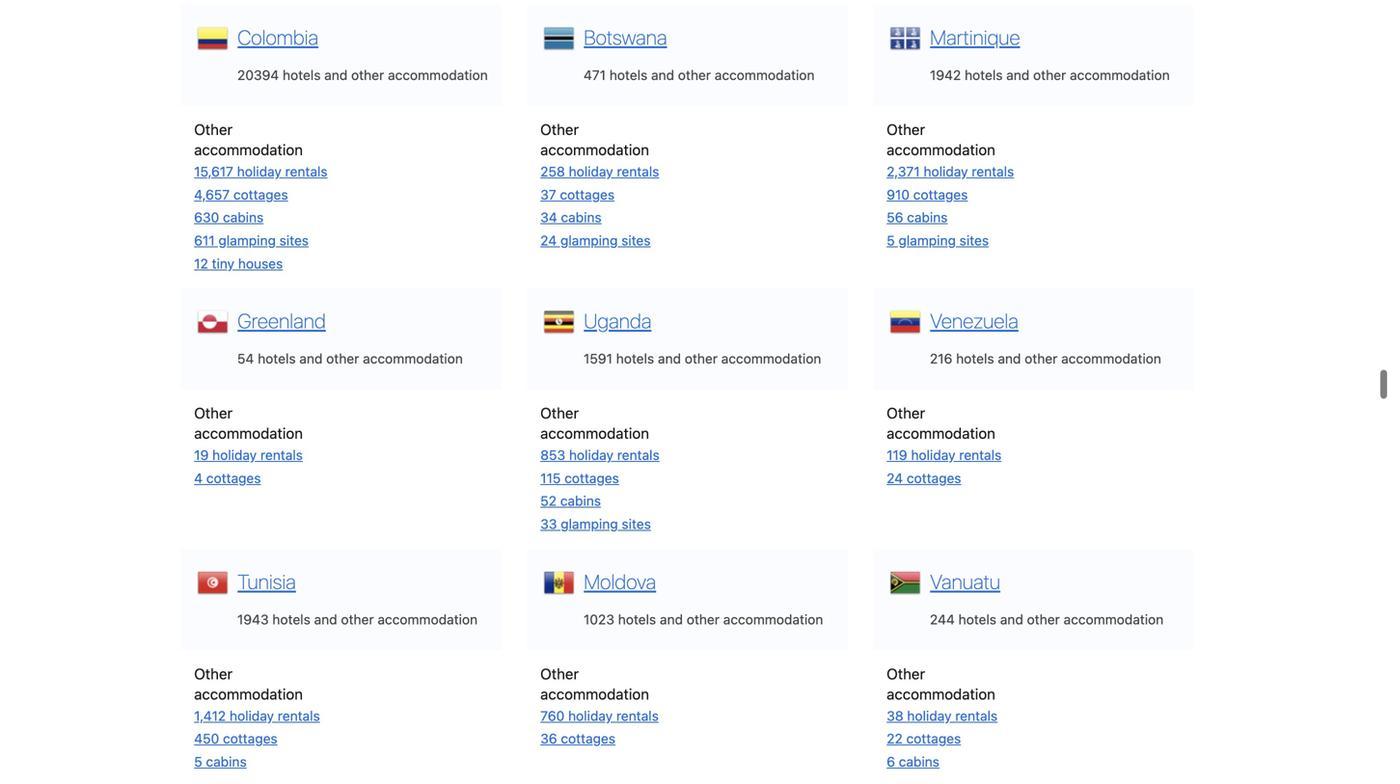 Task type: vqa. For each thing, say whether or not it's contained in the screenshot.
24 glamping sites link
yes



Task type: describe. For each thing, give the bounding box(es) containing it.
4 cottages link
[[194, 470, 261, 486]]

other accommodation 1,412 holiday rentals 450 cottages 5 cabins
[[194, 665, 320, 770]]

other for moldova
[[687, 611, 720, 627]]

19
[[194, 447, 209, 463]]

greenland link
[[233, 306, 326, 333]]

4,657 cottages link
[[194, 187, 288, 202]]

accommodation inside other accommodation 1,412 holiday rentals 450 cottages 5 cabins
[[194, 685, 303, 703]]

5 inside other accommodation 1,412 holiday rentals 450 cottages 5 cabins
[[194, 754, 202, 770]]

119 holiday rentals link
[[887, 447, 1002, 463]]

other for tunisia
[[194, 665, 233, 682]]

22
[[887, 731, 903, 747]]

1,412 holiday rentals link
[[194, 708, 320, 724]]

cottages for colombia
[[233, 187, 288, 202]]

216
[[930, 351, 953, 367]]

52 cabins link
[[540, 493, 601, 509]]

sites for martinique
[[960, 232, 989, 248]]

115
[[540, 470, 561, 486]]

other accommodation 853 holiday rentals 115 cottages 52 cabins 33 glamping sites
[[540, 404, 660, 532]]

cottages for tunisia
[[223, 731, 278, 747]]

other for venezuela
[[1025, 351, 1058, 367]]

15,617 holiday rentals link
[[194, 164, 328, 180]]

1591 hotels and other accommodation
[[584, 351, 821, 367]]

other for martinique
[[1033, 67, 1066, 83]]

other accommodation 19 holiday rentals 4 cottages
[[194, 404, 303, 486]]

244
[[930, 611, 955, 627]]

cottages for venezuela
[[907, 470, 961, 486]]

greenland
[[238, 309, 326, 333]]

5 inside other accommodation 2,371 holiday rentals 910 cottages 56 cabins 5 glamping sites
[[887, 232, 895, 248]]

258
[[540, 164, 565, 180]]

1591
[[584, 351, 613, 367]]

1023 hotels and other accommodation
[[584, 611, 823, 627]]

other for greenland
[[194, 404, 233, 422]]

martinique link
[[925, 23, 1020, 49]]

910 cottages link
[[887, 187, 968, 202]]

hotels for botswana
[[610, 67, 648, 83]]

216 hotels and other accommodation
[[930, 351, 1161, 367]]

cabins for uganda
[[560, 493, 601, 509]]

other accommodation 258 holiday rentals 37 cottages 34 cabins 24 glamping sites
[[540, 121, 659, 248]]

853 holiday rentals link
[[540, 447, 660, 463]]

holiday for vanuatu
[[907, 708, 952, 724]]

258 holiday rentals link
[[540, 164, 659, 180]]

moldova link
[[579, 567, 656, 594]]

tunisia
[[238, 569, 296, 594]]

vanuatu
[[930, 569, 1001, 594]]

accommodation inside other accommodation 2,371 holiday rentals 910 cottages 56 cabins 5 glamping sites
[[887, 141, 996, 158]]

52
[[540, 493, 557, 509]]

33 glamping sites link
[[540, 516, 651, 532]]

other for botswana
[[540, 121, 579, 138]]

1942
[[930, 67, 961, 83]]

34
[[540, 210, 557, 225]]

rentals for botswana
[[617, 164, 659, 180]]

other for venezuela
[[887, 404, 925, 422]]

1943
[[237, 611, 269, 627]]

holiday for greenland
[[212, 447, 257, 463]]

630 cabins link
[[194, 210, 264, 225]]

and for moldova
[[660, 611, 683, 627]]

venezuela link
[[925, 306, 1019, 333]]

6 cabins link
[[887, 754, 940, 770]]

cottages for uganda
[[565, 470, 619, 486]]

holiday for colombia
[[237, 164, 282, 180]]

other for uganda
[[685, 351, 718, 367]]

accommodation inside other accommodation 38 holiday rentals 22 cottages 6 cabins
[[887, 685, 996, 703]]

22 cottages link
[[887, 731, 961, 747]]

rentals for colombia
[[285, 164, 328, 180]]

450 cottages link
[[194, 731, 278, 747]]

4,657
[[194, 187, 230, 202]]

colombia
[[238, 25, 318, 49]]

and for greenland
[[299, 351, 323, 367]]

611
[[194, 232, 215, 248]]

other for colombia
[[351, 67, 384, 83]]

botswana link
[[579, 23, 667, 49]]

910
[[887, 187, 910, 202]]

colombia link
[[233, 23, 318, 49]]

glamping for colombia
[[218, 232, 276, 248]]

6
[[887, 754, 895, 770]]

4
[[194, 470, 203, 486]]

cabins for botswana
[[561, 210, 602, 225]]

119
[[887, 447, 907, 463]]

hotels for moldova
[[618, 611, 656, 627]]

37
[[540, 187, 556, 202]]

other accommodation 38 holiday rentals 22 cottages 6 cabins
[[887, 665, 998, 770]]

853
[[540, 447, 565, 463]]

other for vanuatu
[[1027, 611, 1060, 627]]

244 hotels and other accommodation
[[930, 611, 1164, 627]]

cabins for tunisia
[[206, 754, 247, 770]]

33
[[540, 516, 557, 532]]

accommodation inside other accommodation 853 holiday rentals 115 cottages 52 cabins 33 glamping sites
[[540, 425, 649, 442]]

471 hotels and other accommodation
[[584, 67, 815, 83]]

holiday for moldova
[[568, 708, 613, 724]]

uganda
[[584, 309, 652, 333]]

cabins for vanuatu
[[899, 754, 940, 770]]

cottages for greenland
[[206, 470, 261, 486]]

cabins for martinique
[[907, 210, 948, 225]]

20394
[[237, 67, 279, 83]]

rentals for greenland
[[260, 447, 303, 463]]

tiny
[[212, 255, 235, 271]]

uganda link
[[579, 306, 652, 333]]

accommodation inside other accommodation 15,617 holiday rentals 4,657 cottages 630 cabins 611 glamping sites 12 tiny houses
[[194, 141, 303, 158]]

cottages for botswana
[[560, 187, 615, 202]]

other for tunisia
[[341, 611, 374, 627]]

and for uganda
[[658, 351, 681, 367]]

other for vanuatu
[[887, 665, 925, 682]]



Task type: locate. For each thing, give the bounding box(es) containing it.
holiday for tunisia
[[230, 708, 274, 724]]

hotels for greenland
[[258, 351, 296, 367]]

cottages down 2,371 holiday rentals link
[[913, 187, 968, 202]]

sites for botswana
[[621, 232, 651, 248]]

20394 hotels and other accommodation
[[237, 67, 488, 83]]

rentals inside the 'other accommodation 19 holiday rentals 4 cottages'
[[260, 447, 303, 463]]

and right 1591
[[658, 351, 681, 367]]

hotels for uganda
[[616, 351, 654, 367]]

0 vertical spatial 24
[[540, 232, 557, 248]]

sites inside other accommodation 15,617 holiday rentals 4,657 cottages 630 cabins 611 glamping sites 12 tiny houses
[[279, 232, 309, 248]]

holiday up 4,657 cottages link
[[237, 164, 282, 180]]

and down "martinique"
[[1007, 67, 1030, 83]]

hotels right 1943
[[272, 611, 311, 627]]

19 holiday rentals link
[[194, 447, 303, 463]]

hotels for vanuatu
[[959, 611, 997, 627]]

holiday up 22 cottages link
[[907, 708, 952, 724]]

holiday up 4 cottages link
[[212, 447, 257, 463]]

cabins inside other accommodation 2,371 holiday rentals 910 cottages 56 cabins 5 glamping sites
[[907, 210, 948, 225]]

54
[[237, 351, 254, 367]]

glamping inside other accommodation 853 holiday rentals 115 cottages 52 cabins 33 glamping sites
[[561, 516, 618, 532]]

and down botswana at the left
[[651, 67, 674, 83]]

and down the greenland
[[299, 351, 323, 367]]

sites inside other accommodation 2,371 holiday rentals 910 cottages 56 cabins 5 glamping sites
[[960, 232, 989, 248]]

sites for uganda
[[622, 516, 651, 532]]

sites down 910 cottages link
[[960, 232, 989, 248]]

rentals for venezuela
[[959, 447, 1002, 463]]

holiday inside other accommodation 1,412 holiday rentals 450 cottages 5 cabins
[[230, 708, 274, 724]]

cottages down the 760 holiday rentals link
[[561, 731, 616, 747]]

martinique
[[930, 25, 1020, 49]]

accommodation inside other accommodation 119 holiday rentals 24 cottages
[[887, 425, 996, 442]]

760 holiday rentals link
[[540, 708, 659, 724]]

36
[[540, 731, 557, 747]]

cottages down 258 holiday rentals link
[[560, 187, 615, 202]]

cabins inside other accommodation 15,617 holiday rentals 4,657 cottages 630 cabins 611 glamping sites 12 tiny houses
[[223, 210, 264, 225]]

cottages down 119 holiday rentals link
[[907, 470, 961, 486]]

cottages down 853 holiday rentals link
[[565, 470, 619, 486]]

other inside other accommodation 853 holiday rentals 115 cottages 52 cabins 33 glamping sites
[[540, 404, 579, 422]]

hotels right 20394
[[283, 67, 321, 83]]

glamping down 52 cabins link
[[561, 516, 618, 532]]

accommodation inside other accommodation 258 holiday rentals 37 cottages 34 cabins 24 glamping sites
[[540, 141, 649, 158]]

rentals up 24 glamping sites link
[[617, 164, 659, 180]]

sites inside other accommodation 853 holiday rentals 115 cottages 52 cabins 33 glamping sites
[[622, 516, 651, 532]]

cottages down 1,412 holiday rentals link
[[223, 731, 278, 747]]

other up 119
[[887, 404, 925, 422]]

rentals for uganda
[[617, 447, 660, 463]]

other up 1,412 on the left
[[194, 665, 233, 682]]

other for martinique
[[887, 121, 925, 138]]

cottages for moldova
[[561, 731, 616, 747]]

cottages inside other accommodation 760 holiday rentals 36 cottages
[[561, 731, 616, 747]]

holiday inside other accommodation 119 holiday rentals 24 cottages
[[911, 447, 956, 463]]

rentals for moldova
[[616, 708, 659, 724]]

36 cottages link
[[540, 731, 616, 747]]

other up the 760
[[540, 665, 579, 682]]

37 cottages link
[[540, 187, 615, 202]]

hotels right 244
[[959, 611, 997, 627]]

cottages inside other accommodation 2,371 holiday rentals 910 cottages 56 cabins 5 glamping sites
[[913, 187, 968, 202]]

2,371
[[887, 164, 920, 180]]

holiday for venezuela
[[911, 447, 956, 463]]

other inside other accommodation 1,412 holiday rentals 450 cottages 5 cabins
[[194, 665, 233, 682]]

hotels right 216
[[956, 351, 994, 367]]

other for moldova
[[540, 665, 579, 682]]

holiday up '36 cottages' link
[[568, 708, 613, 724]]

24 cottages link
[[887, 470, 961, 486]]

cottages inside other accommodation 258 holiday rentals 37 cottages 34 cabins 24 glamping sites
[[560, 187, 615, 202]]

1942 hotels and other accommodation
[[930, 67, 1170, 83]]

holiday inside the 'other accommodation 19 holiday rentals 4 cottages'
[[212, 447, 257, 463]]

houses
[[238, 255, 283, 271]]

0 horizontal spatial 24
[[540, 232, 557, 248]]

2,371 holiday rentals link
[[887, 164, 1014, 180]]

other
[[351, 67, 384, 83], [678, 67, 711, 83], [1033, 67, 1066, 83], [326, 351, 359, 367], [685, 351, 718, 367], [1025, 351, 1058, 367], [341, 611, 374, 627], [687, 611, 720, 627], [1027, 611, 1060, 627]]

other up 853
[[540, 404, 579, 422]]

glamping inside other accommodation 2,371 holiday rentals 910 cottages 56 cabins 5 glamping sites
[[899, 232, 956, 248]]

rentals right the 760
[[616, 708, 659, 724]]

other for greenland
[[326, 351, 359, 367]]

cabins down 37 cottages 'link'
[[561, 210, 602, 225]]

5
[[887, 232, 895, 248], [194, 754, 202, 770]]

1 vertical spatial 5
[[194, 754, 202, 770]]

rentals inside other accommodation 15,617 holiday rentals 4,657 cottages 630 cabins 611 glamping sites 12 tiny houses
[[285, 164, 328, 180]]

and down the vanuatu
[[1000, 611, 1023, 627]]

12
[[194, 255, 208, 271]]

611 glamping sites link
[[194, 232, 309, 248]]

5 down 450
[[194, 754, 202, 770]]

holiday up 24 cottages link
[[911, 447, 956, 463]]

vanuatu link
[[925, 567, 1001, 594]]

cabins inside other accommodation 258 holiday rentals 37 cottages 34 cabins 24 glamping sites
[[561, 210, 602, 225]]

hotels right 1942
[[965, 67, 1003, 83]]

sites up houses
[[279, 232, 309, 248]]

hotels for tunisia
[[272, 611, 311, 627]]

other accommodation 760 holiday rentals 36 cottages
[[540, 665, 659, 747]]

1,412
[[194, 708, 226, 724]]

471
[[584, 67, 606, 83]]

sites for colombia
[[279, 232, 309, 248]]

15,617
[[194, 164, 233, 180]]

other accommodation 2,371 holiday rentals 910 cottages 56 cabins 5 glamping sites
[[887, 121, 1014, 248]]

glamping inside other accommodation 258 holiday rentals 37 cottages 34 cabins 24 glamping sites
[[560, 232, 618, 248]]

holiday for botswana
[[569, 164, 613, 180]]

24 inside other accommodation 119 holiday rentals 24 cottages
[[887, 470, 903, 486]]

12 tiny houses link
[[194, 255, 283, 271]]

and for tunisia
[[314, 611, 337, 627]]

cottages for martinique
[[913, 187, 968, 202]]

cottages down 19 holiday rentals link
[[206, 470, 261, 486]]

glamping for botswana
[[560, 232, 618, 248]]

cabins down 910 cottages link
[[907, 210, 948, 225]]

5 cabins link
[[194, 754, 247, 770]]

1 horizontal spatial 5
[[887, 232, 895, 248]]

hotels right 54
[[258, 351, 296, 367]]

holiday
[[237, 164, 282, 180], [569, 164, 613, 180], [924, 164, 968, 180], [212, 447, 257, 463], [569, 447, 614, 463], [911, 447, 956, 463], [230, 708, 274, 724], [568, 708, 613, 724], [907, 708, 952, 724]]

cottages down 15,617 holiday rentals link
[[233, 187, 288, 202]]

sites down 258 holiday rentals link
[[621, 232, 651, 248]]

24 down 119
[[887, 470, 903, 486]]

1 horizontal spatial 24
[[887, 470, 903, 486]]

24 inside other accommodation 258 holiday rentals 37 cottages 34 cabins 24 glamping sites
[[540, 232, 557, 248]]

glamping
[[218, 232, 276, 248], [560, 232, 618, 248], [899, 232, 956, 248], [561, 516, 618, 532]]

holiday inside other accommodation 760 holiday rentals 36 cottages
[[568, 708, 613, 724]]

and
[[324, 67, 348, 83], [651, 67, 674, 83], [1007, 67, 1030, 83], [299, 351, 323, 367], [658, 351, 681, 367], [998, 351, 1021, 367], [314, 611, 337, 627], [660, 611, 683, 627], [1000, 611, 1023, 627]]

cottages down 38 holiday rentals link
[[906, 731, 961, 747]]

and down venezuela
[[998, 351, 1021, 367]]

and for venezuela
[[998, 351, 1021, 367]]

rentals inside other accommodation 760 holiday rentals 36 cottages
[[616, 708, 659, 724]]

cabins
[[223, 210, 264, 225], [561, 210, 602, 225], [907, 210, 948, 225], [560, 493, 601, 509], [206, 754, 247, 770], [899, 754, 940, 770]]

115 cottages link
[[540, 470, 619, 486]]

cottages inside other accommodation 853 holiday rentals 115 cottages 52 cabins 33 glamping sites
[[565, 470, 619, 486]]

56 cabins link
[[887, 210, 948, 225]]

other accommodation 15,617 holiday rentals 4,657 cottages 630 cabins 611 glamping sites 12 tiny houses
[[194, 121, 328, 271]]

sites
[[279, 232, 309, 248], [621, 232, 651, 248], [960, 232, 989, 248], [622, 516, 651, 532]]

glamping down 56 cabins link
[[899, 232, 956, 248]]

sites up 'moldova' link
[[622, 516, 651, 532]]

holiday inside other accommodation 38 holiday rentals 22 cottages 6 cabins
[[907, 708, 952, 724]]

other for botswana
[[678, 67, 711, 83]]

24 down 34 in the top of the page
[[540, 232, 557, 248]]

other for uganda
[[540, 404, 579, 422]]

and right 1023
[[660, 611, 683, 627]]

and right 1943
[[314, 611, 337, 627]]

other up 19
[[194, 404, 233, 422]]

rentals inside other accommodation 119 holiday rentals 24 cottages
[[959, 447, 1002, 463]]

sites inside other accommodation 258 holiday rentals 37 cottages 34 cabins 24 glamping sites
[[621, 232, 651, 248]]

cabins down the 115 cottages link
[[560, 493, 601, 509]]

cabins inside other accommodation 38 holiday rentals 22 cottages 6 cabins
[[899, 754, 940, 770]]

hotels for venezuela
[[956, 351, 994, 367]]

cabins down 4,657 cottages link
[[223, 210, 264, 225]]

hotels for colombia
[[283, 67, 321, 83]]

other inside the 'other accommodation 19 holiday rentals 4 cottages'
[[194, 404, 233, 422]]

holiday up 37 cottages 'link'
[[569, 164, 613, 180]]

holiday inside other accommodation 853 holiday rentals 115 cottages 52 cabins 33 glamping sites
[[569, 447, 614, 463]]

accommodation
[[388, 67, 488, 83], [715, 67, 815, 83], [1070, 67, 1170, 83], [194, 141, 303, 158], [540, 141, 649, 158], [887, 141, 996, 158], [363, 351, 463, 367], [721, 351, 821, 367], [1061, 351, 1161, 367], [194, 425, 303, 442], [540, 425, 649, 442], [887, 425, 996, 442], [378, 611, 478, 627], [723, 611, 823, 627], [1064, 611, 1164, 627], [194, 685, 303, 703], [540, 685, 649, 703], [887, 685, 996, 703]]

holiday up 450 cottages link
[[230, 708, 274, 724]]

other inside other accommodation 15,617 holiday rentals 4,657 cottages 630 cabins 611 glamping sites 12 tiny houses
[[194, 121, 233, 138]]

rentals up 4 cottages link
[[260, 447, 303, 463]]

rentals inside other accommodation 38 holiday rentals 22 cottages 6 cabins
[[955, 708, 998, 724]]

cabins down 450 cottages link
[[206, 754, 247, 770]]

cottages inside the 'other accommodation 19 holiday rentals 4 cottages'
[[206, 470, 261, 486]]

glamping for martinique
[[899, 232, 956, 248]]

other inside other accommodation 2,371 holiday rentals 910 cottages 56 cabins 5 glamping sites
[[887, 121, 925, 138]]

accommodation inside other accommodation 760 holiday rentals 36 cottages
[[540, 685, 649, 703]]

moldova
[[584, 569, 656, 594]]

rentals inside other accommodation 2,371 holiday rentals 910 cottages 56 cabins 5 glamping sites
[[972, 164, 1014, 180]]

tunisia link
[[233, 567, 296, 594]]

5 down 56
[[887, 232, 895, 248]]

rentals for tunisia
[[278, 708, 320, 724]]

cabins inside other accommodation 853 holiday rentals 115 cottages 52 cabins 33 glamping sites
[[560, 493, 601, 509]]

0 vertical spatial 5
[[887, 232, 895, 248]]

other inside other accommodation 119 holiday rentals 24 cottages
[[887, 404, 925, 422]]

24 glamping sites link
[[540, 232, 651, 248]]

56
[[887, 210, 903, 225]]

5 glamping sites link
[[887, 232, 989, 248]]

holiday inside other accommodation 15,617 holiday rentals 4,657 cottages 630 cabins 611 glamping sites 12 tiny houses
[[237, 164, 282, 180]]

holiday up the 115 cottages link
[[569, 447, 614, 463]]

rentals up the 115 cottages link
[[617, 447, 660, 463]]

54 hotels and other accommodation
[[237, 351, 463, 367]]

hotels right 1023
[[618, 611, 656, 627]]

cottages inside other accommodation 1,412 holiday rentals 450 cottages 5 cabins
[[223, 731, 278, 747]]

other inside other accommodation 38 holiday rentals 22 cottages 6 cabins
[[887, 665, 925, 682]]

botswana
[[584, 25, 667, 49]]

and for botswana
[[651, 67, 674, 83]]

rentals right 1,412 on the left
[[278, 708, 320, 724]]

glamping up 12 tiny houses link
[[218, 232, 276, 248]]

rentals up 22 cottages link
[[955, 708, 998, 724]]

glamping for uganda
[[561, 516, 618, 532]]

760
[[540, 708, 565, 724]]

other up 15,617
[[194, 121, 233, 138]]

rentals up '5 glamping sites' link
[[972, 164, 1014, 180]]

450
[[194, 731, 219, 747]]

other up 38
[[887, 665, 925, 682]]

hotels for martinique
[[965, 67, 1003, 83]]

rentals inside other accommodation 1,412 holiday rentals 450 cottages 5 cabins
[[278, 708, 320, 724]]

rentals inside other accommodation 853 holiday rentals 115 cottages 52 cabins 33 glamping sites
[[617, 447, 660, 463]]

rentals up 4,657 cottages link
[[285, 164, 328, 180]]

glamping inside other accommodation 15,617 holiday rentals 4,657 cottages 630 cabins 611 glamping sites 12 tiny houses
[[218, 232, 276, 248]]

holiday inside other accommodation 258 holiday rentals 37 cottages 34 cabins 24 glamping sites
[[569, 164, 613, 180]]

hotels right 1591
[[616, 351, 654, 367]]

cottages inside other accommodation 119 holiday rentals 24 cottages
[[907, 470, 961, 486]]

other inside other accommodation 258 holiday rentals 37 cottages 34 cabins 24 glamping sites
[[540, 121, 579, 138]]

0 horizontal spatial 5
[[194, 754, 202, 770]]

cabins for colombia
[[223, 210, 264, 225]]

cabins inside other accommodation 1,412 holiday rentals 450 cottages 5 cabins
[[206, 754, 247, 770]]

rentals for vanuatu
[[955, 708, 998, 724]]

cottages for vanuatu
[[906, 731, 961, 747]]

and for colombia
[[324, 67, 348, 83]]

rentals for martinique
[[972, 164, 1014, 180]]

cabins down 22 cottages link
[[899, 754, 940, 770]]

holiday inside other accommodation 2,371 holiday rentals 910 cottages 56 cabins 5 glamping sites
[[924, 164, 968, 180]]

other inside other accommodation 760 holiday rentals 36 cottages
[[540, 665, 579, 682]]

hotels right 471
[[610, 67, 648, 83]]

glamping down the 34 cabins link
[[560, 232, 618, 248]]

cottages inside other accommodation 15,617 holiday rentals 4,657 cottages 630 cabins 611 glamping sites 12 tiny houses
[[233, 187, 288, 202]]

cottages
[[233, 187, 288, 202], [560, 187, 615, 202], [913, 187, 968, 202], [206, 470, 261, 486], [565, 470, 619, 486], [907, 470, 961, 486], [223, 731, 278, 747], [561, 731, 616, 747], [906, 731, 961, 747]]

38
[[887, 708, 904, 724]]

rentals up 24 cottages link
[[959, 447, 1002, 463]]

34 cabins link
[[540, 210, 602, 225]]

and for martinique
[[1007, 67, 1030, 83]]

cottages inside other accommodation 38 holiday rentals 22 cottages 6 cabins
[[906, 731, 961, 747]]

other up 2,371
[[887, 121, 925, 138]]

and for vanuatu
[[1000, 611, 1023, 627]]

holiday up 910 cottages link
[[924, 164, 968, 180]]

holiday for martinique
[[924, 164, 968, 180]]

rentals inside other accommodation 258 holiday rentals 37 cottages 34 cabins 24 glamping sites
[[617, 164, 659, 180]]

holiday for uganda
[[569, 447, 614, 463]]

and right 20394
[[324, 67, 348, 83]]

38 holiday rentals link
[[887, 708, 998, 724]]

other for colombia
[[194, 121, 233, 138]]

1943 hotels and other accommodation
[[237, 611, 478, 627]]

630
[[194, 210, 219, 225]]

venezuela
[[930, 309, 1019, 333]]

1 vertical spatial 24
[[887, 470, 903, 486]]

1023
[[584, 611, 614, 627]]

other accommodation 119 holiday rentals 24 cottages
[[887, 404, 1002, 486]]

other up 258
[[540, 121, 579, 138]]

hotels
[[283, 67, 321, 83], [610, 67, 648, 83], [965, 67, 1003, 83], [258, 351, 296, 367], [616, 351, 654, 367], [956, 351, 994, 367], [272, 611, 311, 627], [618, 611, 656, 627], [959, 611, 997, 627]]



